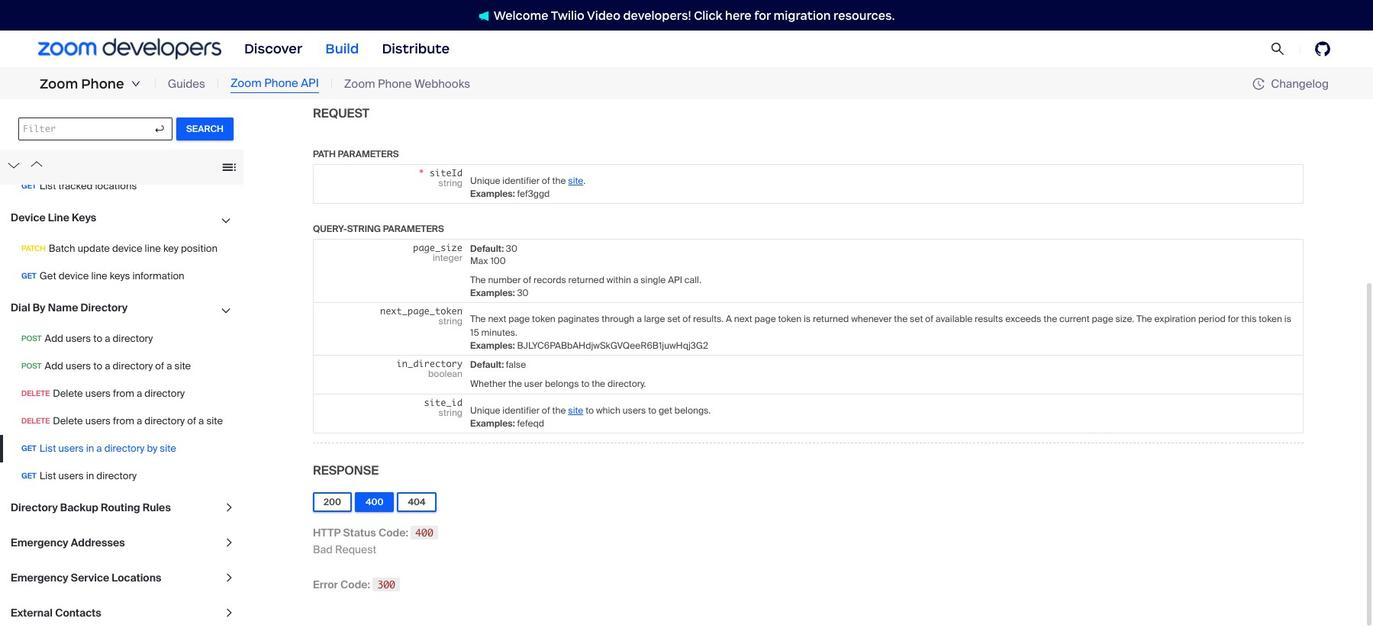 Task type: vqa. For each thing, say whether or not it's contained in the screenshot.
'400' to the left
yes



Task type: locate. For each thing, give the bounding box(es) containing it.
request
[[335, 542, 376, 556]]

zoom phone api
[[230, 76, 319, 91]]

0 vertical spatial code:
[[379, 526, 408, 539]]

0 horizontal spatial 400
[[366, 496, 383, 508]]

twilio
[[551, 8, 585, 23]]

code: right status
[[379, 526, 408, 539]]

zoom developer logo image
[[38, 38, 221, 59]]

github image
[[1315, 41, 1330, 56], [1315, 41, 1330, 56]]

0 horizontal spatial code:
[[340, 578, 370, 591]]

video
[[587, 8, 620, 23]]

path parameters
[[313, 148, 399, 160]]

1 vertical spatial 400
[[415, 526, 433, 539]]

phone left api at left top
[[264, 76, 298, 91]]

for
[[754, 8, 771, 23]]

1 zoom from the left
[[40, 76, 78, 92]]

search image
[[1271, 42, 1285, 56], [1271, 42, 1285, 56]]

400 up status
[[366, 496, 383, 508]]

1 vertical spatial code:
[[340, 578, 370, 591]]

2 horizontal spatial phone
[[378, 76, 412, 91]]

request
[[313, 105, 370, 121]]

400
[[366, 496, 383, 508], [415, 526, 433, 539]]

bad
[[313, 542, 333, 556]]

phone inside "zoom phone api" link
[[264, 76, 298, 91]]

parameters right string
[[383, 223, 444, 235]]

zoom phone
[[40, 76, 124, 92]]

1 horizontal spatial 400
[[415, 526, 433, 539]]

0 vertical spatial 400
[[366, 496, 383, 508]]

zoom for zoom phone webhooks
[[344, 76, 375, 91]]

code: inside http status code: 400 bad request
[[379, 526, 408, 539]]

code: right error at bottom
[[340, 578, 370, 591]]

changelog link
[[1253, 76, 1329, 91]]

1 horizontal spatial zoom
[[230, 76, 262, 91]]

400 down 404
[[415, 526, 433, 539]]

parameters right path
[[338, 148, 399, 160]]

200 button
[[313, 492, 352, 512]]

history image
[[1253, 78, 1265, 90]]

history image
[[1253, 78, 1271, 90]]

0 horizontal spatial phone
[[81, 76, 124, 92]]

phone left down icon
[[81, 76, 124, 92]]

200
[[324, 496, 341, 508]]

welcome
[[494, 8, 548, 23]]

zoom
[[40, 76, 78, 92], [230, 76, 262, 91], [344, 76, 375, 91]]

code:
[[379, 526, 408, 539], [340, 578, 370, 591]]

webhooks
[[414, 76, 470, 91]]

query-
[[313, 223, 347, 235]]

1 horizontal spatial phone
[[264, 76, 298, 91]]

2 phone from the left
[[264, 76, 298, 91]]

400 button
[[355, 492, 394, 512]]

1 horizontal spatial code:
[[379, 526, 408, 539]]

phone
[[81, 76, 124, 92], [264, 76, 298, 91], [378, 76, 412, 91]]

0 vertical spatial parameters
[[338, 148, 399, 160]]

3 phone from the left
[[378, 76, 412, 91]]

1 phone from the left
[[81, 76, 124, 92]]

2 horizontal spatial zoom
[[344, 76, 375, 91]]

parameters
[[338, 148, 399, 160], [383, 223, 444, 235]]

404
[[408, 496, 426, 508]]

phone left webhooks
[[378, 76, 412, 91]]

3 zoom from the left
[[344, 76, 375, 91]]

here
[[725, 8, 752, 23]]

phone inside the zoom phone webhooks link
[[378, 76, 412, 91]]

2 zoom from the left
[[230, 76, 262, 91]]

click
[[694, 8, 722, 23]]

0 horizontal spatial zoom
[[40, 76, 78, 92]]

zoom phone api link
[[230, 75, 319, 93]]



Task type: describe. For each thing, give the bounding box(es) containing it.
zoom for zoom phone
[[40, 76, 78, 92]]

string
[[347, 223, 381, 235]]

zoom for zoom phone api
[[230, 76, 262, 91]]

phone for zoom phone api
[[264, 76, 298, 91]]

migration
[[774, 8, 831, 23]]

developers!
[[623, 8, 691, 23]]

status
[[343, 526, 376, 539]]

error
[[313, 578, 338, 591]]

path
[[313, 148, 336, 160]]

notification image
[[478, 10, 489, 21]]

404 button
[[397, 492, 436, 512]]

zoom phone webhooks link
[[344, 75, 470, 93]]

api
[[301, 76, 319, 91]]

1 vertical spatial parameters
[[383, 223, 444, 235]]

welcome twilio video developers! click here for migration resources.
[[494, 8, 895, 23]]

query-string parameters
[[313, 223, 444, 235]]

400 inside button
[[366, 496, 383, 508]]

down image
[[131, 79, 140, 89]]

welcome twilio video developers! click here for migration resources. link
[[463, 7, 910, 23]]

phone for zoom phone
[[81, 76, 124, 92]]

error code: 300
[[313, 578, 395, 591]]

guides
[[168, 76, 205, 91]]

phone for zoom phone webhooks
[[378, 76, 412, 91]]

guides link
[[168, 75, 205, 93]]

zoom phone webhooks
[[344, 76, 470, 91]]

resources.
[[834, 8, 895, 23]]

400 inside http status code: 400 bad request
[[415, 526, 433, 539]]

http status code: 400 bad request
[[313, 526, 433, 556]]

notification image
[[478, 10, 494, 21]]

300
[[377, 578, 395, 591]]

http
[[313, 526, 341, 539]]

response
[[313, 462, 379, 478]]

changelog
[[1271, 76, 1329, 91]]



